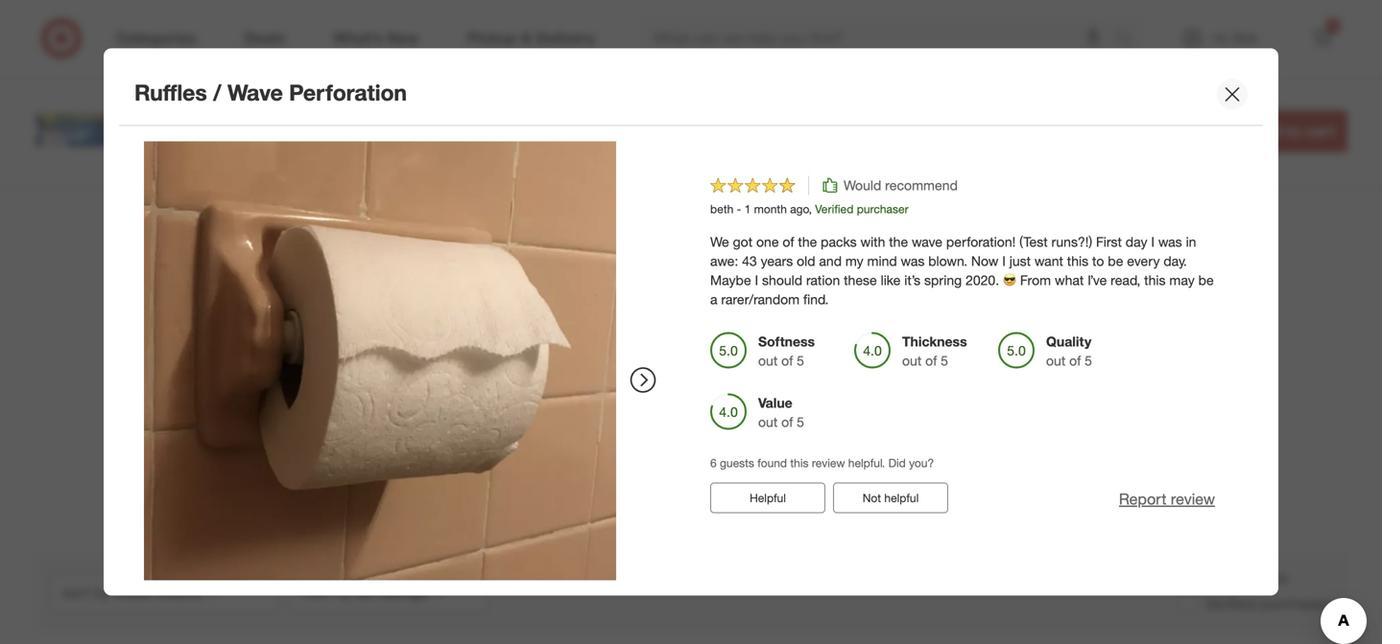 Task type: locate. For each thing, give the bounding box(es) containing it.
softness
[[883, 203, 940, 220], [758, 334, 815, 350]]

1 star
[[364, 136, 393, 150]]

softness out of 5 down would recommend at top right
[[883, 203, 940, 239]]

4 for 4 stars 3 stars
[[361, 81, 368, 96]]

0 vertical spatial was
[[1158, 234, 1182, 251]]

recommend right would
[[914, 117, 1002, 135]]

helpful button
[[710, 483, 825, 514]]

value out of 5 left ago
[[739, 203, 785, 239]]

0 horizontal spatial review
[[694, 501, 730, 516]]

1 horizontal spatial quality out of 5
[[1046, 334, 1092, 370]]

photos
[[1240, 569, 1288, 588]]

quality
[[451, 203, 496, 220], [1046, 334, 1092, 350]]

1 vertical spatial softness
[[758, 334, 815, 350]]

0 vertical spatial quality out of 5
[[451, 203, 497, 239]]

was up it's
[[901, 253, 925, 270]]

0 horizontal spatial this
[[790, 456, 809, 471]]

quality out of 5 down what
[[1046, 334, 1092, 370]]

1 horizontal spatial thickness
[[902, 334, 967, 350]]

1 vertical spatial 1
[[744, 202, 751, 216]]

2
[[361, 118, 368, 132], [657, 118, 664, 132]]

from
[[1020, 272, 1051, 289]]

now
[[971, 253, 998, 270]]

rarer/random
[[721, 291, 800, 308]]

1 horizontal spatial to
[[1286, 122, 1301, 140]]

1 vertical spatial recommend
[[885, 177, 958, 194]]

verified right ,
[[815, 202, 854, 216]]

- left 12
[[358, 118, 364, 137]]

0 vertical spatial softness out of 5
[[883, 203, 940, 239]]

0 horizontal spatial the
[[798, 234, 817, 251]]

verified down with
[[1205, 595, 1256, 614]]

charmin down shop
[[127, 118, 189, 137]]

%
[[847, 117, 862, 135], [664, 118, 675, 132]]

i left just
[[1002, 253, 1006, 270]]

1 left month
[[744, 202, 751, 216]]

0 horizontal spatial 2
[[361, 118, 368, 132]]

value out of 5 up the found
[[758, 395, 804, 431]]

thickness inside ruffles / wave perforation "dialog"
[[902, 334, 967, 350]]

review images
[[626, 283, 756, 305]]

0 vertical spatial 1
[[364, 136, 371, 150]]

0 horizontal spatial quality
[[451, 203, 496, 220]]

guest review image 1 of 1, full size image
[[144, 141, 616, 614]]

runs?!)
[[1051, 234, 1092, 251]]

1 left star on the left top
[[364, 136, 371, 150]]

would
[[844, 177, 881, 194]]

report review
[[1119, 491, 1215, 509]]

a inside we got one of the packs with the wave perforation! (test runs?!) first day i was in awe: 43 years old and my mind was blown. now i just want this to be every day. maybe i should ration these like it's spring 2020. 😎 from what i've read, this may be a rarer/random find.
[[710, 291, 717, 308]]

softness down rarer/random at the top right of the page
[[758, 334, 815, 350]]

0 vertical spatial recommend
[[914, 117, 1002, 135]]

review inside button
[[1171, 491, 1215, 509]]

review right report
[[1171, 491, 1215, 509]]

0 horizontal spatial be
[[1108, 253, 1123, 270]]

thickness for quality out of 5
[[902, 334, 967, 350]]

1 vertical spatial verified
[[1205, 595, 1256, 614]]

the up old
[[798, 234, 817, 251]]

1 vertical spatial a
[[684, 501, 691, 516]]

0 vertical spatial be
[[1108, 253, 1123, 270]]

0 vertical spatial thickness out of 5
[[595, 203, 660, 239]]

charmin up ultra
[[187, 94, 245, 112]]

quality out of 5 down mega
[[451, 203, 497, 239]]

value up the found
[[758, 395, 792, 412]]

1 vertical spatial thickness out of 5
[[902, 334, 967, 370]]

1 vertical spatial -
[[737, 202, 741, 216]]

find.
[[803, 291, 829, 308]]

shop
[[127, 94, 163, 112]]

i up rarer/random at the top right of the page
[[755, 272, 758, 289]]

1 horizontal spatial 2
[[657, 118, 664, 132]]

0 vertical spatial this
[[1067, 253, 1088, 270]]

% for 82
[[847, 117, 862, 135]]

0 horizontal spatial i
[[755, 272, 758, 289]]

1 vertical spatial thickness
[[902, 334, 967, 350]]

be right may on the right top of the page
[[1198, 272, 1214, 289]]

0 horizontal spatial quality out of 5
[[451, 203, 497, 239]]

thickness out of 5 up review
[[595, 203, 660, 239]]

old
[[797, 253, 815, 270]]

0 horizontal spatial to
[[1092, 253, 1104, 270]]

review left 'helpful.'
[[812, 456, 845, 471]]

4 for 4
[[1330, 20, 1336, 32]]

0 vertical spatial thickness
[[595, 203, 660, 220]]

0 vertical spatial stars
[[371, 81, 396, 96]]

it's
[[904, 272, 921, 289]]

0 vertical spatial a
[[710, 291, 717, 308]]

2 vertical spatial this
[[790, 456, 809, 471]]

softness out of 5
[[883, 203, 940, 239], [758, 334, 815, 370]]

ruffles
[[134, 79, 207, 106]]

0 horizontal spatial a
[[684, 501, 691, 516]]

these
[[844, 272, 877, 289]]

ruffles / wave perforation dialog
[[104, 48, 1278, 645]]

0 vertical spatial softness
[[883, 203, 940, 220]]

value up one
[[739, 203, 773, 220]]

1 horizontal spatial be
[[1198, 272, 1214, 289]]

stars for 2 stars
[[371, 118, 396, 132]]

1 horizontal spatial was
[[1158, 234, 1182, 251]]

day.
[[1164, 253, 1187, 270]]

-
[[358, 118, 364, 137], [737, 202, 741, 216]]

1 horizontal spatial a
[[710, 291, 717, 308]]

0 vertical spatial 4
[[1330, 20, 1336, 32]]

0 horizontal spatial verified
[[815, 202, 854, 216]]

a down maybe
[[710, 291, 717, 308]]

want
[[1035, 253, 1063, 270]]

0 horizontal spatial softness out of 5
[[758, 334, 815, 370]]

this
[[1067, 253, 1088, 270], [1144, 272, 1166, 289], [790, 456, 809, 471]]

1 horizontal spatial verified
[[1205, 595, 1256, 614]]

review down 6
[[694, 501, 730, 516]]

- inside shop all charmin charmin ultra soft toilet paper - 12 super mega rolls
[[358, 118, 364, 137]]

0 horizontal spatial 1
[[364, 136, 371, 150]]

to right add
[[1286, 122, 1301, 140]]

this down every
[[1144, 272, 1166, 289]]

1 horizontal spatial quality
[[1046, 334, 1092, 350]]

0 vertical spatial -
[[358, 118, 364, 137]]

1 horizontal spatial %
[[847, 117, 862, 135]]

2 2 from the left
[[657, 118, 664, 132]]

0 horizontal spatial was
[[901, 253, 925, 270]]

1 horizontal spatial -
[[737, 202, 741, 216]]

2 vertical spatial i
[[755, 272, 758, 289]]

4
[[1330, 20, 1336, 32], [361, 81, 368, 96]]

thickness out of 5 down the spring
[[902, 334, 967, 370]]

recommend up purchaser
[[885, 177, 958, 194]]

images
[[693, 283, 756, 305]]

day
[[1126, 234, 1147, 251]]

1 vertical spatial to
[[1092, 253, 1104, 270]]

softness out of 5 down rarer/random at the top right of the page
[[758, 334, 815, 370]]

2 horizontal spatial review
[[1171, 491, 1215, 509]]

quality down what
[[1046, 334, 1092, 350]]

5
[[490, 223, 497, 239], [634, 223, 641, 239], [778, 223, 785, 239], [921, 223, 929, 239], [797, 353, 804, 370], [941, 353, 948, 370], [1085, 353, 1092, 370], [797, 414, 804, 431]]

write a review
[[652, 501, 730, 516]]

would recommend
[[844, 177, 958, 194]]

What can we help you find? suggestions appear below search field
[[642, 17, 1120, 60]]

1 2 from the left
[[361, 118, 368, 132]]

2 the from the left
[[889, 234, 908, 251]]

thickness down the spring
[[902, 334, 967, 350]]

1 horizontal spatial softness
[[883, 203, 940, 220]]

1
[[364, 136, 371, 150], [744, 202, 751, 216]]

got
[[733, 234, 753, 251]]

value out of 5 inside ruffles / wave perforation "dialog"
[[758, 395, 804, 431]]

Verified purchases checkbox
[[1178, 595, 1197, 614]]

4 inside the 4 stars 3 stars
[[361, 81, 368, 96]]

2 stars from the top
[[371, 99, 396, 114]]

$21.99
[[1083, 112, 1123, 129]]

guest review image 2 of 12, zoom in image
[[353, 329, 473, 449]]

1 vertical spatial stars
[[371, 99, 396, 114]]

guests
[[720, 456, 754, 471]]

softness inside ruffles / wave perforation "dialog"
[[758, 334, 815, 350]]

with photos
[[1205, 569, 1288, 588]]

i
[[1151, 234, 1155, 251], [1002, 253, 1006, 270], [755, 272, 758, 289]]

- right beth in the right of the page
[[737, 202, 741, 216]]

the
[[798, 234, 817, 251], [889, 234, 908, 251]]

0 horizontal spatial 4
[[361, 81, 368, 96]]

0 vertical spatial verified
[[815, 202, 854, 216]]

write a review button
[[644, 493, 738, 524]]

review
[[812, 456, 845, 471], [1171, 491, 1215, 509], [694, 501, 730, 516]]

2 horizontal spatial this
[[1144, 272, 1166, 289]]

you?
[[909, 456, 934, 471]]

value out of 5
[[739, 203, 785, 239], [758, 395, 804, 431]]

1 horizontal spatial thickness out of 5
[[902, 334, 967, 370]]

3 stars from the top
[[371, 118, 396, 132]]

softness down would recommend at top right
[[883, 203, 940, 220]]

0 horizontal spatial -
[[358, 118, 364, 137]]

blown.
[[928, 253, 967, 270]]

1 vertical spatial value
[[758, 395, 792, 412]]

a right write
[[684, 501, 691, 516]]

0 horizontal spatial softness
[[758, 334, 815, 350]]

all
[[167, 94, 182, 112]]

1 horizontal spatial softness out of 5
[[883, 203, 940, 239]]

review inside button
[[694, 501, 730, 516]]

1 inside ruffles / wave perforation "dialog"
[[744, 202, 751, 216]]

we
[[710, 234, 729, 251]]

thickness up review
[[595, 203, 660, 220]]

1 vertical spatial this
[[1144, 272, 1166, 289]]

value inside ruffles / wave perforation "dialog"
[[758, 395, 792, 412]]

quality out of 5
[[451, 203, 497, 239], [1046, 334, 1092, 370]]

rolls
[[482, 118, 519, 137]]

verified
[[815, 202, 854, 216], [1205, 595, 1256, 614]]

to up i've
[[1092, 253, 1104, 270]]

was up "day."
[[1158, 234, 1182, 251]]

beth - 1 month ago , verified purchaser
[[710, 202, 909, 216]]

1 stars from the top
[[371, 81, 396, 96]]

was
[[1158, 234, 1182, 251], [901, 253, 925, 270]]

1 vertical spatial 4
[[361, 81, 368, 96]]

i right the day
[[1151, 234, 1155, 251]]

0 horizontal spatial thickness out of 5
[[595, 203, 660, 239]]

1 horizontal spatial 4
[[1330, 20, 1336, 32]]

helpful.
[[848, 456, 885, 471]]

value
[[739, 203, 773, 220], [758, 395, 792, 412]]

1 horizontal spatial 1
[[744, 202, 751, 216]]

0 vertical spatial i
[[1151, 234, 1155, 251]]

quality down mega
[[451, 203, 496, 220]]

2 vertical spatial stars
[[371, 118, 396, 132]]

0 vertical spatial to
[[1286, 122, 1301, 140]]

0 horizontal spatial %
[[664, 118, 675, 132]]

0 vertical spatial charmin
[[187, 94, 245, 112]]

i've
[[1088, 272, 1107, 289]]

to inside add to cart button
[[1286, 122, 1301, 140]]

0 horizontal spatial thickness
[[595, 203, 660, 220]]

this right the found
[[790, 456, 809, 471]]

1 horizontal spatial the
[[889, 234, 908, 251]]

quality inside ruffles / wave perforation "dialog"
[[1046, 334, 1092, 350]]

1 horizontal spatial i
[[1002, 253, 1006, 270]]

thickness out of 5 inside ruffles / wave perforation "dialog"
[[902, 334, 967, 370]]

1 vertical spatial quality out of 5
[[1046, 334, 1092, 370]]

the up mind
[[889, 234, 908, 251]]

be down first at right
[[1108, 253, 1123, 270]]

17
[[286, 147, 301, 164]]

recommend inside ruffles / wave perforation "dialog"
[[885, 177, 958, 194]]

softness out of 5 inside ruffles / wave perforation "dialog"
[[758, 334, 815, 370]]

1 vertical spatial softness out of 5
[[758, 334, 815, 370]]

may
[[1169, 272, 1195, 289]]

month
[[754, 202, 787, 216]]

1 vertical spatial quality
[[1046, 334, 1092, 350]]

of
[[474, 223, 486, 239], [618, 223, 630, 239], [762, 223, 774, 239], [906, 223, 918, 239], [783, 234, 794, 251], [781, 353, 793, 370], [925, 353, 937, 370], [1069, 353, 1081, 370], [781, 414, 793, 431]]

this down runs?!)
[[1067, 253, 1088, 270]]

paper
[[310, 118, 353, 137]]

1 vertical spatial was
[[901, 253, 925, 270]]

1 vertical spatial value out of 5
[[758, 395, 804, 431]]



Task type: vqa. For each thing, say whether or not it's contained in the screenshot.
top quality out of 5
yes



Task type: describe. For each thing, give the bounding box(es) containing it.
6
[[710, 456, 717, 471]]

2 %
[[657, 118, 675, 132]]

star
[[374, 136, 393, 150]]

4 stars 3 stars
[[361, 81, 396, 114]]

2 for 2 %
[[657, 118, 664, 132]]

cart
[[1305, 122, 1335, 140]]

what
[[1055, 272, 1084, 289]]

11787
[[217, 147, 254, 164]]

spring
[[924, 272, 962, 289]]

guest review image 4 of 12, zoom in image
[[623, 329, 743, 449]]

17 questions link
[[277, 145, 366, 167]]

mind
[[867, 253, 897, 270]]

maybe
[[710, 272, 751, 289]]

1 horizontal spatial review
[[812, 456, 845, 471]]

1 the from the left
[[798, 234, 817, 251]]

mega
[[437, 118, 478, 137]]

ago
[[790, 202, 809, 216]]

just
[[1009, 253, 1031, 270]]

years
[[761, 253, 793, 270]]

found
[[757, 456, 787, 471]]

With photos checkbox
[[1178, 569, 1197, 588]]

2 stars
[[361, 118, 396, 132]]

guest review image 3 of 12, zoom in image
[[488, 329, 608, 449]]

stars for 4 stars 3 stars
[[371, 81, 396, 96]]

quality out of 5 inside ruffles / wave perforation "dialog"
[[1046, 334, 1092, 370]]

beth
[[710, 202, 734, 216]]

2 horizontal spatial i
[[1151, 234, 1155, 251]]

helpful
[[750, 492, 786, 506]]

0 vertical spatial value
[[739, 203, 773, 220]]

add to cart
[[1253, 122, 1335, 140]]

review
[[626, 283, 688, 305]]

and
[[819, 253, 842, 270]]

soft
[[233, 118, 263, 137]]

1 vertical spatial be
[[1198, 272, 1214, 289]]

read,
[[1111, 272, 1140, 289]]

perforation
[[289, 79, 407, 106]]

wave
[[912, 234, 942, 251]]

verified inside ruffles / wave perforation "dialog"
[[815, 202, 854, 216]]

3
[[361, 99, 368, 114]]

6 guests found this review helpful. did you?
[[710, 456, 934, 471]]

thickness out of 5 for quality
[[902, 334, 967, 370]]

0 vertical spatial value out of 5
[[739, 203, 785, 239]]

we got one of the packs with the wave perforation! (test runs?!) first day i was in awe: 43 years old and my mind was blown. now i just want this to be every day. maybe i should ration these like it's spring 2020. 😎 from what i've read, this may be a rarer/random find.
[[710, 234, 1214, 308]]

not helpful button
[[833, 483, 948, 514]]

of inside we got one of the packs with the wave perforation! (test runs?!) first day i was in awe: 43 years old and my mind was blown. now i just want this to be every day. maybe i should ration these like it's spring 2020. 😎 from what i've read, this may be a rarer/random find.
[[783, 234, 794, 251]]

ruffles / wave perforation
[[134, 79, 407, 106]]

- inside ruffles / wave perforation "dialog"
[[737, 202, 741, 216]]

add to cart button
[[1240, 110, 1347, 152]]

11787 link
[[127, 145, 273, 168]]

helpful
[[884, 492, 919, 506]]

thickness out of 5 for value
[[595, 203, 660, 239]]

my
[[845, 253, 863, 270]]

% for 2
[[664, 118, 675, 132]]

not helpful
[[863, 492, 919, 506]]

report
[[1119, 491, 1166, 509]]

image of charmin ultra soft toilet paper - 12 super mega rolls image
[[35, 92, 111, 169]]

ration
[[806, 272, 840, 289]]

43
[[742, 253, 757, 270]]

not
[[863, 492, 881, 506]]

1 horizontal spatial this
[[1067, 253, 1088, 270]]

packs
[[821, 234, 857, 251]]

/
[[213, 79, 221, 106]]

wave
[[227, 79, 283, 106]]

purchaser
[[857, 202, 909, 216]]

report review button
[[1119, 489, 1215, 511]]

awe:
[[710, 253, 738, 270]]

2 for 2 stars
[[361, 118, 368, 132]]

should
[[762, 272, 802, 289]]

with
[[860, 234, 885, 251]]

super
[[390, 118, 433, 137]]

thickness for value out of 5
[[595, 203, 660, 220]]

every
[[1127, 253, 1160, 270]]

a inside button
[[684, 501, 691, 516]]

like
[[881, 272, 901, 289]]

guest review image 6 of 12, zoom in image
[[894, 329, 1014, 449]]

search button
[[1107, 17, 1153, 63]]

purchases
[[1261, 595, 1332, 614]]

toilet
[[268, 118, 306, 137]]

82
[[830, 117, 847, 135]]

1 vertical spatial i
[[1002, 253, 1006, 270]]

verified purchases
[[1205, 595, 1332, 614]]

2020.
[[966, 272, 999, 289]]

to inside we got one of the packs with the wave perforation! (test runs?!) first day i was in awe: 43 years old and my mind was blown. now i just want this to be every day. maybe i should ration these like it's spring 2020. 😎 from what i've read, this may be a rarer/random find.
[[1092, 253, 1104, 270]]

with
[[1205, 569, 1236, 588]]

guest review image 5 of 12, zoom in image
[[759, 329, 879, 449]]

ultra
[[193, 118, 229, 137]]

would
[[866, 117, 910, 135]]

0 vertical spatial quality
[[451, 203, 496, 220]]

(test
[[1019, 234, 1048, 251]]

shop all charmin charmin ultra soft toilet paper - 12 super mega rolls
[[127, 94, 519, 137]]

write
[[652, 501, 681, 516]]

first
[[1096, 234, 1122, 251]]

,
[[809, 202, 812, 216]]

questions
[[305, 147, 366, 164]]

did
[[888, 456, 906, 471]]

1 vertical spatial charmin
[[127, 118, 189, 137]]

in
[[1186, 234, 1196, 251]]

4 link
[[1301, 17, 1344, 60]]

guest review image 1 of 12, zoom in image
[[217, 329, 337, 449]]

😎
[[1003, 272, 1016, 289]]

add
[[1253, 122, 1282, 140]]

one
[[756, 234, 779, 251]]

82 % would recommend
[[830, 117, 1002, 135]]



